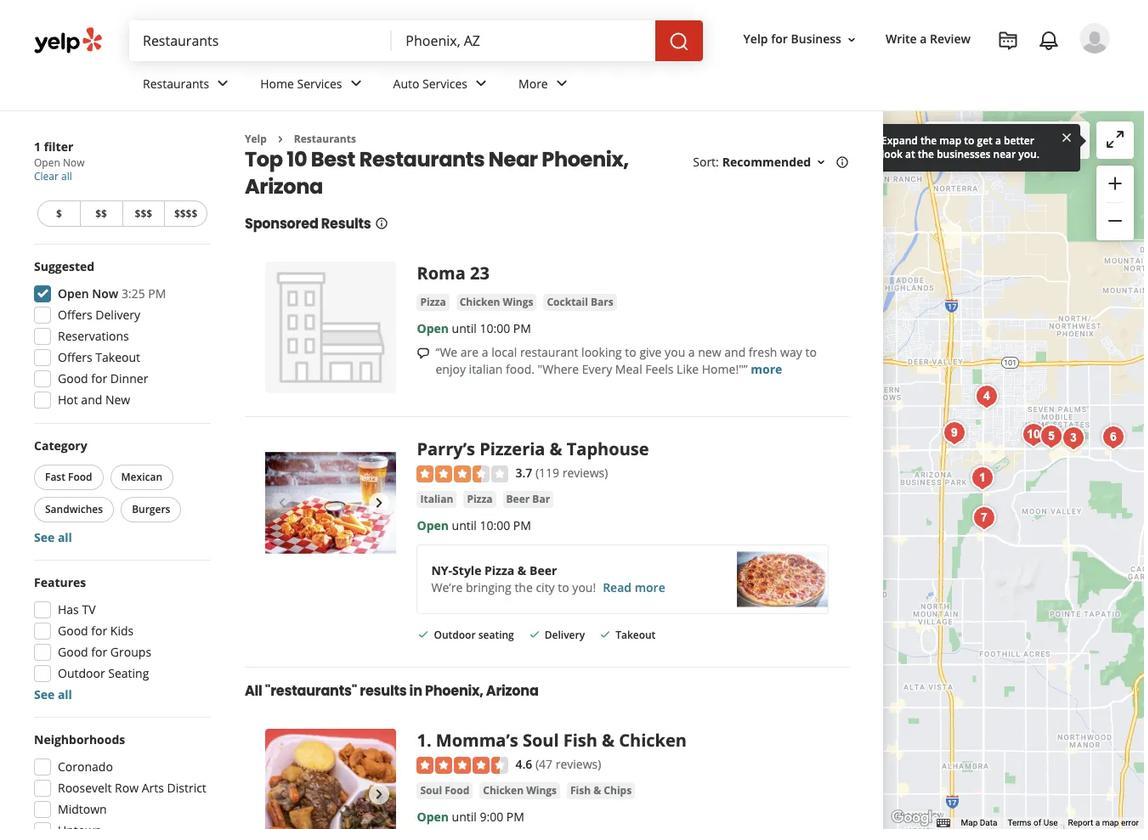 Task type: describe. For each thing, give the bounding box(es) containing it.
results
[[360, 681, 407, 701]]

filter
[[44, 139, 73, 155]]

reviews) for 4.6 (47 reviews)
[[556, 756, 601, 772]]

and inside "we are a local restaurant looking to give you a new and fresh way to enjoy italian food. "where every meal feels like home!""
[[724, 345, 746, 361]]

offers for offers delivery
[[58, 307, 92, 323]]

$$$$ button
[[164, 201, 207, 227]]

map
[[961, 819, 978, 828]]

parry's pizzeria & taphouse link
[[417, 438, 649, 461]]

a right are
[[482, 345, 488, 361]]

4.6
[[515, 756, 532, 772]]

close image
[[1060, 130, 1073, 144]]

next image
[[369, 493, 390, 513]]

food for fast food
[[68, 470, 92, 484]]

0 horizontal spatial takeout
[[95, 349, 140, 365]]

open up 16 speech v2 image
[[417, 321, 449, 337]]

search image
[[669, 31, 689, 52]]

chips
[[604, 784, 632, 798]]

chino bandido image
[[1016, 418, 1050, 452]]

16 checkmark v2 image for outdoor seating
[[417, 628, 430, 642]]

chicken for cocktail bars
[[460, 295, 500, 310]]

roma 23 link
[[417, 262, 489, 285]]

report a map error link
[[1068, 819, 1139, 828]]

next image
[[369, 784, 390, 805]]

near
[[993, 147, 1016, 161]]

16 chevron down v2 image
[[814, 156, 828, 169]]

pizza for bottom pizza button
[[467, 492, 493, 507]]

1 horizontal spatial restaurants
[[294, 132, 356, 146]]

chicken wings link for fish
[[480, 783, 560, 800]]

open down italian link
[[417, 518, 449, 534]]

has
[[58, 602, 79, 618]]

projects image
[[998, 31, 1018, 51]]

0 vertical spatial pizza link
[[417, 294, 449, 311]]

more link
[[505, 61, 585, 110]]

group containing features
[[29, 575, 211, 704]]

16 chevron right v2 image
[[274, 132, 287, 146]]

italian
[[420, 492, 453, 507]]

yelp for business
[[743, 31, 841, 47]]

notifications image
[[1039, 31, 1059, 51]]

& up "3.7 (119 reviews)"
[[550, 438, 562, 461]]

bars
[[591, 295, 613, 310]]

$$ button
[[80, 201, 122, 227]]

offers delivery
[[58, 307, 140, 323]]

good for kids
[[58, 623, 134, 639]]

italian link
[[417, 492, 457, 509]]

for for groups
[[91, 644, 107, 660]]

& inside 'ny-style pizza & beer we're bringing the city to you! read more'
[[517, 563, 526, 579]]

you.
[[1018, 147, 1039, 161]]

ny-
[[431, 563, 452, 579]]

recommended button
[[722, 154, 828, 170]]

search
[[959, 132, 996, 148]]

yutaka japanese restaurant image
[[1056, 421, 1090, 455]]

open down suggested
[[58, 286, 89, 302]]

row
[[115, 780, 139, 796]]

0 horizontal spatial and
[[81, 392, 102, 408]]

offers takeout
[[58, 349, 140, 365]]

Near text field
[[406, 31, 641, 50]]

chicken wings for fish
[[483, 784, 557, 798]]

roma 23
[[417, 262, 489, 285]]

all for features
[[58, 687, 72, 703]]

all inside 1 filter open now clear all
[[61, 169, 72, 184]]

0 vertical spatial more
[[751, 362, 782, 378]]

to up meal
[[625, 345, 636, 361]]

at
[[905, 147, 915, 161]]

features
[[34, 575, 86, 591]]

carouns restaurant image
[[969, 379, 1003, 413]]

a right write
[[920, 31, 927, 47]]

restaurants inside top 10 best restaurants near phoenix, arizona
[[359, 146, 485, 174]]

map for error
[[1102, 819, 1119, 828]]

has tv
[[58, 602, 96, 618]]

fish inside button
[[570, 784, 591, 798]]

we're
[[431, 580, 463, 596]]

see all button for features
[[34, 687, 72, 703]]

all "restaurants" results in phoenix, arizona
[[245, 681, 538, 701]]

now inside 1 filter open now clear all
[[63, 156, 85, 170]]

see all for category
[[34, 530, 72, 546]]

more link
[[751, 362, 782, 378]]

the inside 'ny-style pizza & beer we're bringing the city to you! read more'
[[515, 580, 533, 596]]

fast food button
[[34, 465, 103, 490]]

restaurants inside business categories element
[[143, 75, 209, 91]]

error
[[1121, 819, 1139, 828]]

yelp for yelp for business
[[743, 31, 768, 47]]

parry's pizzeria & taphouse
[[417, 438, 649, 461]]

write
[[886, 31, 917, 47]]

like
[[677, 362, 699, 378]]

terms
[[1008, 819, 1031, 828]]

a right you
[[688, 345, 695, 361]]

open until 10:00 pm for 23
[[417, 321, 531, 337]]

$$$$
[[174, 207, 197, 221]]

business categories element
[[129, 61, 1110, 110]]

1 . momma's soul fish & chicken
[[417, 729, 687, 752]]

businesses
[[937, 147, 991, 161]]

see all for features
[[34, 687, 72, 703]]

16 info v2 image
[[374, 217, 388, 231]]

wings for cocktail
[[503, 295, 533, 310]]

4.6 (47 reviews)
[[515, 756, 601, 772]]

auto
[[393, 75, 419, 91]]

home
[[260, 75, 294, 91]]

my spot mediterranean grill image
[[1096, 420, 1130, 454]]

fast
[[45, 470, 65, 484]]

home services
[[260, 75, 342, 91]]

of
[[1034, 819, 1041, 828]]

"restaurants"
[[265, 681, 357, 701]]

italian button
[[417, 492, 457, 509]]

for for business
[[771, 31, 788, 47]]

16 checkmark v2 image for delivery
[[528, 628, 541, 642]]

hot
[[58, 392, 78, 408]]

way
[[780, 345, 802, 361]]

near
[[489, 146, 538, 174]]

outdoor for outdoor seating
[[58, 666, 105, 682]]

map for moves
[[1015, 132, 1040, 148]]

roma 23 image
[[265, 262, 396, 393]]

new
[[105, 392, 130, 408]]

a inside expand the map to get a better look at the businesses near you.
[[995, 133, 1001, 148]]

open down soul food button
[[417, 809, 449, 825]]

phoenix, inside top 10 best restaurants near phoenix, arizona
[[542, 146, 629, 174]]

$
[[56, 207, 62, 221]]

.
[[427, 729, 431, 752]]

pm right 3:25
[[148, 286, 166, 302]]

seating
[[108, 666, 149, 682]]

"we are a local restaurant looking to give you a new and fresh way to enjoy italian food. "where every meal feels like home!""
[[436, 345, 817, 378]]

group containing neighborhoods
[[29, 732, 211, 830]]

beer bar
[[506, 492, 550, 507]]

roma
[[417, 262, 466, 285]]

previous image
[[272, 784, 292, 805]]

roosevelt
[[58, 780, 112, 796]]

open now 3:25 pm
[[58, 286, 166, 302]]

1 vertical spatial arizona
[[486, 681, 538, 701]]

& up fish & chips
[[602, 729, 615, 752]]

map region
[[862, 0, 1144, 830]]

new
[[698, 345, 721, 361]]

for for dinner
[[91, 371, 107, 387]]

1 vertical spatial restaurants link
[[294, 132, 356, 146]]

look
[[881, 147, 903, 161]]

cocktail
[[547, 295, 588, 310]]

mexican button
[[110, 465, 173, 490]]

zoom out image
[[1105, 211, 1125, 231]]

beer inside 'ny-style pizza & beer we're bringing the city to you! read more'
[[529, 563, 557, 579]]

parry's pizzeria & taphouse image
[[265, 438, 396, 569]]

offers for offers takeout
[[58, 349, 92, 365]]

pm down beer bar link
[[513, 518, 531, 534]]

coronado
[[58, 759, 113, 775]]

map data button
[[961, 818, 997, 830]]

1 horizontal spatial soul
[[523, 729, 559, 752]]

ny-style pizza & beer we're bringing the city to you! read more
[[431, 563, 665, 596]]

sponsored results
[[245, 215, 371, 234]]

soul food link
[[417, 783, 473, 800]]

1 vertical spatial takeout
[[615, 628, 656, 643]]

until for roma
[[452, 321, 477, 337]]

pm up local in the top left of the page
[[513, 321, 531, 337]]

bringing
[[466, 580, 511, 596]]

3 until from the top
[[452, 809, 477, 825]]

services for auto services
[[422, 75, 468, 91]]

to inside 'ny-style pizza & beer we're bringing the city to you! read more'
[[558, 580, 569, 596]]

terms of use
[[1008, 819, 1058, 828]]

1 for 1 . momma's soul fish & chicken
[[417, 729, 427, 752]]

group containing category
[[31, 438, 211, 547]]

give
[[639, 345, 662, 361]]

groups
[[110, 644, 151, 660]]

3.7 (119 reviews)
[[515, 465, 608, 481]]

clear all link
[[34, 169, 72, 184]]



Task type: locate. For each thing, give the bounding box(es) containing it.
1 for 1 filter open now clear all
[[34, 139, 41, 155]]

1 horizontal spatial more
[[751, 362, 782, 378]]

report
[[1068, 819, 1093, 828]]

looking
[[581, 345, 622, 361]]

slideshow element
[[265, 438, 396, 569], [265, 729, 396, 830]]

see up neighborhoods
[[34, 687, 55, 703]]

offers
[[58, 307, 92, 323], [58, 349, 92, 365]]

sandwiches
[[45, 502, 103, 517]]

24 chevron down v2 image
[[346, 73, 366, 94], [471, 73, 491, 94], [551, 73, 572, 94]]

takeout up dinner
[[95, 349, 140, 365]]

1 none field from the left
[[143, 31, 378, 50]]

chicken wings link
[[456, 294, 537, 311], [480, 783, 560, 800]]

wings for fish
[[526, 784, 557, 798]]

24 chevron down v2 image left auto
[[346, 73, 366, 94]]

chicken wings button down 4.6
[[480, 783, 560, 800]]

services for home services
[[297, 75, 342, 91]]

now down the filter
[[63, 156, 85, 170]]

phoenix,
[[542, 146, 629, 174], [425, 681, 483, 701]]

chicken wings button down 23
[[456, 294, 537, 311]]

0 horizontal spatial pizza link
[[417, 294, 449, 311]]

zoom in image
[[1105, 173, 1125, 194]]

24 chevron down v2 image for auto services
[[471, 73, 491, 94]]

1 vertical spatial reviews)
[[556, 756, 601, 772]]

0 vertical spatial and
[[724, 345, 746, 361]]

group
[[1096, 166, 1134, 241], [29, 258, 211, 414], [31, 438, 211, 547], [29, 575, 211, 704], [29, 732, 211, 830]]

2 slideshow element from the top
[[265, 729, 396, 830]]

soul down 4.6 star rating image
[[420, 784, 442, 798]]

home services link
[[247, 61, 380, 110]]

24 chevron down v2 image for home services
[[346, 73, 366, 94]]

wings left cocktail
[[503, 295, 533, 310]]

2 vertical spatial chicken
[[483, 784, 524, 798]]

0 vertical spatial chicken wings
[[460, 295, 533, 310]]

24 chevron down v2 image for more
[[551, 73, 572, 94]]

Find text field
[[143, 31, 378, 50]]

chicken wings button for cocktail
[[456, 294, 537, 311]]

good for good for kids
[[58, 623, 88, 639]]

good for good for groups
[[58, 644, 88, 660]]

1 vertical spatial see
[[34, 687, 55, 703]]

2 horizontal spatial 24 chevron down v2 image
[[551, 73, 572, 94]]

0 vertical spatial food
[[68, 470, 92, 484]]

1 vertical spatial all
[[58, 530, 72, 546]]

1 vertical spatial 10:00
[[480, 518, 510, 534]]

see all button
[[34, 530, 72, 546], [34, 687, 72, 703]]

0 vertical spatial yelp
[[743, 31, 768, 47]]

offers up the reservations
[[58, 307, 92, 323]]

1 vertical spatial outdoor
[[58, 666, 105, 682]]

services
[[297, 75, 342, 91], [422, 75, 468, 91]]

1 horizontal spatial services
[[422, 75, 468, 91]]

16 info v2 image
[[836, 156, 849, 169]]

0 horizontal spatial pizza button
[[417, 294, 449, 311]]

map
[[1015, 132, 1040, 148], [939, 133, 961, 148], [1102, 819, 1119, 828]]

& left chips
[[593, 784, 601, 798]]

1 vertical spatial pizza
[[467, 492, 493, 507]]

better
[[1004, 133, 1034, 148]]

1 10:00 from the top
[[480, 321, 510, 337]]

map inside expand the map to get a better look at the businesses near you.
[[939, 133, 961, 148]]

best
[[311, 146, 355, 174]]

map right "as"
[[1015, 132, 1040, 148]]

2 vertical spatial good
[[58, 644, 88, 660]]

outdoor left seating
[[434, 628, 476, 643]]

pizza button down the roma
[[417, 294, 449, 311]]

16 checkmark v2 image right seating
[[528, 628, 541, 642]]

0 horizontal spatial delivery
[[95, 307, 140, 323]]

open until 10:00 pm down italian button
[[417, 518, 531, 534]]

chicken wings down 4.6
[[483, 784, 557, 798]]

city
[[536, 580, 555, 596]]

0 vertical spatial restaurants link
[[129, 61, 247, 110]]

2 vertical spatial pizza
[[484, 563, 514, 579]]

0 vertical spatial until
[[452, 321, 477, 337]]

3.7
[[515, 465, 532, 481]]

1 horizontal spatial takeout
[[615, 628, 656, 643]]

more
[[519, 75, 548, 91]]

lucky's burgers & shakes image
[[967, 501, 1001, 535]]

outdoor seating
[[58, 666, 149, 682]]

all for category
[[58, 530, 72, 546]]

pizza for leftmost pizza button
[[420, 295, 446, 310]]

good up hot
[[58, 371, 88, 387]]

0 horizontal spatial restaurants
[[143, 75, 209, 91]]

1 offers from the top
[[58, 307, 92, 323]]

soul
[[523, 729, 559, 752], [420, 784, 442, 798]]

1 horizontal spatial now
[[92, 286, 118, 302]]

0 vertical spatial reviews)
[[562, 465, 608, 481]]

pizza down 3.7 star rating image
[[467, 492, 493, 507]]

2 horizontal spatial map
[[1102, 819, 1119, 828]]

until left 9:00
[[452, 809, 477, 825]]

beer bar button
[[503, 492, 553, 509]]

1 24 chevron down v2 image from the left
[[346, 73, 366, 94]]

feels
[[645, 362, 674, 378]]

1 see all button from the top
[[34, 530, 72, 546]]

yelp left "16 chevron right v2" icon
[[245, 132, 267, 146]]

map for to
[[939, 133, 961, 148]]

until down italian button
[[452, 518, 477, 534]]

0 vertical spatial offers
[[58, 307, 92, 323]]

chicken
[[460, 295, 500, 310], [619, 729, 687, 752], [483, 784, 524, 798]]

to inside expand the map to get a better look at the businesses near you.
[[964, 133, 974, 148]]

chicken wings
[[460, 295, 533, 310], [483, 784, 557, 798]]

2 24 chevron down v2 image from the left
[[471, 73, 491, 94]]

previous image
[[272, 493, 292, 513]]

more right the read
[[635, 580, 665, 596]]

1 vertical spatial see all button
[[34, 687, 72, 703]]

to left get
[[964, 133, 974, 148]]

1 inside 1 filter open now clear all
[[34, 139, 41, 155]]

to right way
[[805, 345, 817, 361]]

delivery down open now 3:25 pm
[[95, 307, 140, 323]]

for left business
[[771, 31, 788, 47]]

outdoor for outdoor seating
[[434, 628, 476, 643]]

clear
[[34, 169, 59, 184]]

cocktail bars link
[[543, 294, 617, 311]]

see all button for category
[[34, 530, 72, 546]]

16 checkmark v2 image
[[598, 628, 612, 642]]

arizona up the sponsored at top left
[[245, 173, 323, 201]]

naked bbq image
[[937, 416, 971, 450]]

see all
[[34, 530, 72, 546], [34, 687, 72, 703]]

0 vertical spatial see all button
[[34, 530, 72, 546]]

2 see all from the top
[[34, 687, 72, 703]]

in
[[409, 681, 422, 701]]

chicken up chips
[[619, 729, 687, 752]]

momma's soul fish & chicken image
[[965, 461, 999, 495]]

1 vertical spatial more
[[635, 580, 665, 596]]

midtown
[[58, 801, 107, 818]]

1 up 4.6 star rating image
[[417, 729, 427, 752]]

services inside "link"
[[422, 75, 468, 91]]

reservations
[[58, 328, 129, 344]]

0 horizontal spatial 1
[[34, 139, 41, 155]]

restaurants right "16 chevron right v2" icon
[[294, 132, 356, 146]]

fish & chips
[[570, 784, 632, 798]]

1 horizontal spatial pizza button
[[464, 492, 496, 509]]

2 see all button from the top
[[34, 687, 72, 703]]

0 horizontal spatial now
[[63, 156, 85, 170]]

open down the filter
[[34, 156, 60, 170]]

2 until from the top
[[452, 518, 477, 534]]

more inside 'ny-style pizza & beer we're bringing the city to you! read more'
[[635, 580, 665, 596]]

$$$ button
[[122, 201, 164, 227]]

1 vertical spatial pizza link
[[464, 492, 496, 509]]

momma's soul fish & chicken image
[[265, 729, 396, 830]]

see for features
[[34, 687, 55, 703]]

terms of use link
[[1008, 819, 1058, 828]]

0 vertical spatial chicken
[[460, 295, 500, 310]]

soul inside button
[[420, 784, 442, 798]]

0 vertical spatial 1
[[34, 139, 41, 155]]

3 good from the top
[[58, 644, 88, 660]]

good for dinner
[[58, 371, 148, 387]]

good for groups
[[58, 644, 151, 660]]

0 horizontal spatial food
[[68, 470, 92, 484]]

for down offers takeout at the left top
[[91, 371, 107, 387]]

1 services from the left
[[297, 75, 342, 91]]

pizza up 'bringing'
[[484, 563, 514, 579]]

1 vertical spatial delivery
[[545, 628, 585, 643]]

see all button down sandwiches button
[[34, 530, 72, 546]]

home!""
[[702, 362, 748, 378]]

open until 10:00 pm up are
[[417, 321, 531, 337]]

beer inside button
[[506, 492, 530, 507]]

pizzeria
[[479, 438, 545, 461]]

recommended
[[722, 154, 811, 170]]

10:00 down "beer bar" button
[[480, 518, 510, 534]]

sponsored
[[245, 215, 318, 234]]

chicken wings down 23
[[460, 295, 533, 310]]

joe's tacos image
[[1034, 419, 1068, 453]]

a right the report
[[1095, 819, 1100, 828]]

good down good for kids on the bottom of page
[[58, 644, 88, 660]]

0 horizontal spatial soul
[[420, 784, 442, 798]]

all down sandwiches button
[[58, 530, 72, 546]]

fish down the "4.6 (47 reviews)"
[[570, 784, 591, 798]]

1 horizontal spatial phoenix,
[[542, 146, 629, 174]]

reviews) for 3.7 (119 reviews)
[[562, 465, 608, 481]]

1 vertical spatial phoenix,
[[425, 681, 483, 701]]

greg r. image
[[1079, 23, 1110, 54]]

0 horizontal spatial arizona
[[245, 173, 323, 201]]

category
[[34, 438, 87, 454]]

1 horizontal spatial delivery
[[545, 628, 585, 643]]

2 good from the top
[[58, 623, 88, 639]]

1 good from the top
[[58, 371, 88, 387]]

sandwiches button
[[34, 497, 114, 523]]

10:00 up local in the top left of the page
[[480, 321, 510, 337]]

write a review
[[886, 31, 971, 47]]

pizza
[[420, 295, 446, 310], [467, 492, 493, 507], [484, 563, 514, 579]]

24 chevron down v2 image inside auto services "link"
[[471, 73, 491, 94]]

open until 10:00 pm
[[417, 321, 531, 337], [417, 518, 531, 534]]

auto services link
[[380, 61, 505, 110]]

4.6 star rating image
[[417, 757, 509, 774]]

phoenix, right in
[[425, 681, 483, 701]]

& inside button
[[593, 784, 601, 798]]

3 24 chevron down v2 image from the left
[[551, 73, 572, 94]]

1 vertical spatial now
[[92, 286, 118, 302]]

& right style on the left of the page
[[517, 563, 526, 579]]

1 filter open now clear all
[[34, 139, 85, 184]]

reviews) down taphouse
[[562, 465, 608, 481]]

keyboard shortcuts image
[[937, 820, 951, 828]]

16 speech v2 image
[[417, 347, 430, 361]]

yelp for yelp link
[[245, 132, 267, 146]]

yelp for business button
[[737, 24, 865, 55]]

a right get
[[995, 133, 1001, 148]]

2 vertical spatial until
[[452, 809, 477, 825]]

until up are
[[452, 321, 477, 337]]

24 chevron down v2 image right more
[[551, 73, 572, 94]]

chicken for fish & chips
[[483, 784, 524, 798]]

map left get
[[939, 133, 961, 148]]

food for soul food
[[445, 784, 469, 798]]

local
[[491, 345, 517, 361]]

see for category
[[34, 530, 55, 546]]

0 vertical spatial fish
[[563, 729, 597, 752]]

0 horizontal spatial phoenix,
[[425, 681, 483, 701]]

16 chevron down v2 image
[[845, 33, 858, 46]]

you!
[[572, 580, 596, 596]]

map left error
[[1102, 819, 1119, 828]]

0 vertical spatial wings
[[503, 295, 533, 310]]

"where
[[538, 362, 579, 378]]

1 open until 10:00 pm from the top
[[417, 321, 531, 337]]

user actions element
[[730, 21, 1134, 126]]

2 none field from the left
[[406, 31, 641, 50]]

taphouse
[[567, 438, 649, 461]]

open until 10:00 pm for pizzeria
[[417, 518, 531, 534]]

slideshow element for open until 10:00 pm
[[265, 438, 396, 569]]

0 horizontal spatial 24 chevron down v2 image
[[346, 73, 366, 94]]

10:00 for 23
[[480, 321, 510, 337]]

are
[[461, 345, 479, 361]]

0 vertical spatial 10:00
[[480, 321, 510, 337]]

none field up home
[[143, 31, 378, 50]]

pizza link down the roma
[[417, 294, 449, 311]]

1 horizontal spatial restaurants link
[[294, 132, 356, 146]]

and up the home!""
[[724, 345, 746, 361]]

pizza button
[[417, 294, 449, 311], [464, 492, 496, 509]]

1 see all from the top
[[34, 530, 72, 546]]

top 10 best restaurants near phoenix, arizona
[[245, 146, 629, 201]]

pizza link down 3.7 star rating image
[[464, 492, 496, 509]]

1 horizontal spatial 16 checkmark v2 image
[[528, 628, 541, 642]]

open inside 1 filter open now clear all
[[34, 156, 60, 170]]

1 horizontal spatial arizona
[[486, 681, 538, 701]]

restaurants up 16 info v2 icon
[[359, 146, 485, 174]]

2 open until 10:00 pm from the top
[[417, 518, 531, 534]]

food down 4.6 star rating image
[[445, 784, 469, 798]]

phoenix, right near
[[542, 146, 629, 174]]

0 vertical spatial chicken wings button
[[456, 294, 537, 311]]

1 horizontal spatial yelp
[[743, 31, 768, 47]]

until for parry's
[[452, 518, 477, 534]]

0 horizontal spatial map
[[939, 133, 961, 148]]

"we
[[436, 345, 457, 361]]

10:00 for pizzeria
[[480, 518, 510, 534]]

None search field
[[129, 20, 706, 61]]

1 vertical spatial wings
[[526, 784, 557, 798]]

reviews) down momma's soul fish & chicken link
[[556, 756, 601, 772]]

good for good for dinner
[[58, 371, 88, 387]]

restaurants left 24 chevron down v2 icon
[[143, 75, 209, 91]]

pm
[[148, 286, 166, 302], [513, 321, 531, 337], [513, 518, 531, 534], [506, 809, 524, 825]]

to
[[964, 133, 974, 148], [625, 345, 636, 361], [805, 345, 817, 361], [558, 580, 569, 596]]

beer bar link
[[503, 492, 553, 509]]

now up offers delivery
[[92, 286, 118, 302]]

chicken wings link for cocktail
[[456, 294, 537, 311]]

$$$
[[135, 207, 152, 221]]

chicken wings button for fish
[[480, 783, 560, 800]]

chicken down 23
[[460, 295, 500, 310]]

10:00
[[480, 321, 510, 337], [480, 518, 510, 534]]

3.7 star rating image
[[417, 466, 509, 483]]

0 vertical spatial soul
[[523, 729, 559, 752]]

0 vertical spatial chicken wings link
[[456, 294, 537, 311]]

beer left bar
[[506, 492, 530, 507]]

0 vertical spatial delivery
[[95, 307, 140, 323]]

slideshow element for open until 9:00 pm
[[265, 729, 396, 830]]

suggested
[[34, 258, 94, 275]]

delivery
[[95, 307, 140, 323], [545, 628, 585, 643]]

2 services from the left
[[422, 75, 468, 91]]

more
[[751, 362, 782, 378], [635, 580, 665, 596]]

0 vertical spatial now
[[63, 156, 85, 170]]

expand the map to get a better look at the businesses near you. tooltip
[[868, 124, 1080, 172]]

0 horizontal spatial services
[[297, 75, 342, 91]]

$$
[[95, 207, 107, 221]]

10
[[287, 146, 307, 174]]

pizza button down 3.7 star rating image
[[464, 492, 496, 509]]

beer up city
[[529, 563, 557, 579]]

until
[[452, 321, 477, 337], [452, 518, 477, 534], [452, 809, 477, 825]]

1 horizontal spatial none field
[[406, 31, 641, 50]]

1 vertical spatial offers
[[58, 349, 92, 365]]

24 chevron down v2 image inside home services link
[[346, 73, 366, 94]]

tv
[[82, 602, 96, 618]]

1 vertical spatial good
[[58, 623, 88, 639]]

0 vertical spatial beer
[[506, 492, 530, 507]]

0 horizontal spatial more
[[635, 580, 665, 596]]

offers down the reservations
[[58, 349, 92, 365]]

0 vertical spatial slideshow element
[[265, 438, 396, 569]]

services right home
[[297, 75, 342, 91]]

soul food
[[420, 784, 469, 798]]

2 offers from the top
[[58, 349, 92, 365]]

wings down "(47" on the bottom left of the page
[[526, 784, 557, 798]]

open
[[34, 156, 60, 170], [58, 286, 89, 302], [417, 321, 449, 337], [417, 518, 449, 534], [417, 809, 449, 825]]

arizona
[[245, 173, 323, 201], [486, 681, 538, 701]]

0 vertical spatial all
[[61, 169, 72, 184]]

yelp left business
[[743, 31, 768, 47]]

good down has tv
[[58, 623, 88, 639]]

business
[[791, 31, 841, 47]]

1 see from the top
[[34, 530, 55, 546]]

for for kids
[[91, 623, 107, 639]]

1 vertical spatial chicken wings
[[483, 784, 557, 798]]

1 vertical spatial 1
[[417, 729, 427, 752]]

1 vertical spatial see all
[[34, 687, 72, 703]]

2 see from the top
[[34, 687, 55, 703]]

1 vertical spatial until
[[452, 518, 477, 534]]

see all button up neighborhoods
[[34, 687, 72, 703]]

1 16 checkmark v2 image from the left
[[417, 628, 430, 642]]

enjoy
[[436, 362, 466, 378]]

0 vertical spatial takeout
[[95, 349, 140, 365]]

none field near
[[406, 31, 641, 50]]

data
[[980, 819, 997, 828]]

yelp inside button
[[743, 31, 768, 47]]

1 vertical spatial chicken wings link
[[480, 783, 560, 800]]

1 vertical spatial yelp
[[245, 132, 267, 146]]

arizona inside top 10 best restaurants near phoenix, arizona
[[245, 173, 323, 201]]

see all down sandwiches button
[[34, 530, 72, 546]]

16 checkmark v2 image left the outdoor seating
[[417, 628, 430, 642]]

chicken wings link down 23
[[456, 294, 537, 311]]

2 vertical spatial all
[[58, 687, 72, 703]]

0 horizontal spatial yelp
[[245, 132, 267, 146]]

chicken wings button
[[456, 294, 537, 311], [480, 783, 560, 800]]

24 chevron down v2 image right auto services
[[471, 73, 491, 94]]

24 chevron down v2 image
[[213, 73, 233, 94]]

review
[[930, 31, 971, 47]]

0 horizontal spatial restaurants link
[[129, 61, 247, 110]]

0 vertical spatial see
[[34, 530, 55, 546]]

for down good for kids on the bottom of page
[[91, 644, 107, 660]]

you
[[665, 345, 685, 361]]

see all up neighborhoods
[[34, 687, 72, 703]]

and right hot
[[81, 392, 102, 408]]

1 slideshow element from the top
[[265, 438, 396, 569]]

for up the good for groups
[[91, 623, 107, 639]]

3:25
[[121, 286, 145, 302]]

expand map image
[[1105, 129, 1125, 150]]

kids
[[110, 623, 134, 639]]

mexican
[[121, 470, 162, 484]]

1 horizontal spatial and
[[724, 345, 746, 361]]

pizza down the roma
[[420, 295, 446, 310]]

meal
[[615, 362, 642, 378]]

more down fresh
[[751, 362, 782, 378]]

pizza inside 'ny-style pizza & beer we're bringing the city to you! read more'
[[484, 563, 514, 579]]

1 left the filter
[[34, 139, 41, 155]]

1 vertical spatial pizza button
[[464, 492, 496, 509]]

24 chevron down v2 image inside more link
[[551, 73, 572, 94]]

1
[[34, 139, 41, 155], [417, 729, 427, 752]]

2 16 checkmark v2 image from the left
[[528, 628, 541, 642]]

and
[[724, 345, 746, 361], [81, 392, 102, 408]]

23
[[470, 262, 489, 285]]

yelp link
[[245, 132, 267, 146]]

None field
[[143, 31, 378, 50], [406, 31, 641, 50]]

none field find
[[143, 31, 378, 50]]

chicken up 9:00
[[483, 784, 524, 798]]

outdoor down the good for groups
[[58, 666, 105, 682]]

services right auto
[[422, 75, 468, 91]]

all down outdoor seating
[[58, 687, 72, 703]]

1 horizontal spatial map
[[1015, 132, 1040, 148]]

16 checkmark v2 image
[[417, 628, 430, 642], [528, 628, 541, 642]]

1 vertical spatial open until 10:00 pm
[[417, 518, 531, 534]]

for inside button
[[771, 31, 788, 47]]

chicken wings for cocktail
[[460, 295, 533, 310]]

1 vertical spatial chicken wings button
[[480, 783, 560, 800]]

parry's
[[417, 438, 475, 461]]

food right fast at the bottom left of the page
[[68, 470, 92, 484]]

1 until from the top
[[452, 321, 477, 337]]

all right clear at the left top of the page
[[61, 169, 72, 184]]

arizona down seating
[[486, 681, 538, 701]]

1 vertical spatial chicken
[[619, 729, 687, 752]]

0 vertical spatial outdoor
[[434, 628, 476, 643]]

delivery left 16 checkmark v2 image
[[545, 628, 585, 643]]

1 vertical spatial and
[[81, 392, 102, 408]]

pm right 9:00
[[506, 809, 524, 825]]

2 10:00 from the top
[[480, 518, 510, 534]]

google image
[[887, 807, 944, 830]]

group containing suggested
[[29, 258, 211, 414]]

0 vertical spatial pizza
[[420, 295, 446, 310]]

1 vertical spatial beer
[[529, 563, 557, 579]]

1 vertical spatial food
[[445, 784, 469, 798]]

0 horizontal spatial 16 checkmark v2 image
[[417, 628, 430, 642]]

0 vertical spatial open until 10:00 pm
[[417, 321, 531, 337]]



Task type: vqa. For each thing, say whether or not it's contained in the screenshot.
top Food
yes



